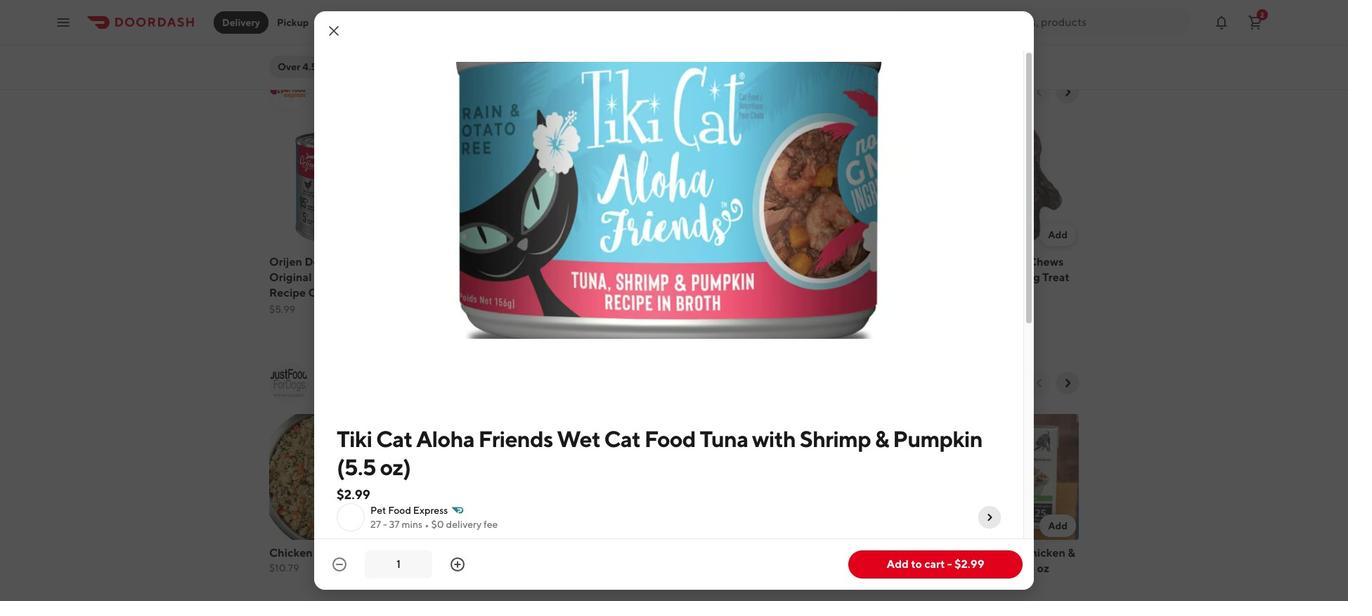 Task type: describe. For each thing, give the bounding box(es) containing it.
•
[[459, 96, 464, 110]]

go to store page image
[[984, 512, 996, 523]]

chews
[[1028, 255, 1064, 268]]

27
[[371, 519, 381, 530]]

$2.99 inside button
[[955, 558, 985, 571]]

lbs
[[631, 286, 646, 299]]

open menu image
[[55, 14, 72, 31]]

25
[[615, 286, 628, 299]]

& inside tiki cat aloha friends wet cat food tuna with shrimp & pumpkin (5.5 oz)
[[471, 286, 479, 299]]

dewormer
[[613, 255, 668, 268]]

(5.5 for tiki cat aloha friends wet cat food tuna with shrimp & pumpkin (5.5 oz) $2.99
[[337, 453, 376, 480]]

express for pet food express best sellers
[[394, 75, 454, 94]]

jones natural chews woofermen dog treat image
[[954, 123, 1079, 249]]

chicken inside the 'pantry fresh chicken & white rice 12.5 oz $7.95'
[[1022, 546, 1066, 559]]

food inside tiki cat aloha friends wet cat food tuna with shrimp & pumpkin (5.5 oz) $2.99
[[645, 425, 696, 452]]

sellers
[[496, 75, 548, 94]]

·
[[426, 515, 429, 534]]

tiki cat aloha friends wet cat food tuna with shrimp & pumpkin (5.5 oz)
[[406, 255, 528, 315]]

& inside chicken & white rice $10.79
[[315, 546, 322, 559]]

pet food express best sellers
[[320, 75, 548, 94]]

tiki cat aloha friends wet cat food tuna with shrimp & pumpkin (5.5 oz) dialog
[[314, 11, 1034, 601]]

food inside orijen dog food original stew with recipe chicken, turkey & eggs (12.8 oz)
[[329, 255, 356, 268]]

chicken inside chicken & white rice $10.79
[[269, 546, 313, 559]]

jones natural chews woofermen dog treat
[[954, 255, 1070, 284]]

oz
[[1037, 562, 1050, 575]]

friends for tiki cat aloha friends wet cat food tuna with shrimp & pumpkin (5.5 oz)
[[482, 255, 521, 268]]

tuna for tiki cat aloha friends wet cat food tuna with shrimp & pumpkin (5.5 oz)
[[482, 270, 507, 284]]

potato
[[481, 546, 517, 559]]

with inside orijen dog food original stew with recipe chicken, turkey & eggs (12.8 oz)
[[343, 270, 366, 284]]

tuna for tiki cat aloha friends wet cat food tuna with shrimp & pumpkin (5.5 oz) $2.99
[[700, 425, 748, 452]]

$0
[[431, 519, 444, 530]]

shrimp for tiki cat aloha friends wet cat food tuna with shrimp & pumpkin (5.5 oz) $2.99
[[800, 425, 871, 452]]

(5.5 for tiki cat aloha friends wet cat food tuna with shrimp & pumpkin (5.5 oz)
[[406, 301, 427, 315]]

add to cart - $2.99 button
[[849, 551, 1023, 579]]

smokehouse pet pork pizzle twist dog chew $1.99
[[817, 255, 935, 299]]

oxbow western timothy hay for small animals (15 oz) image
[[680, 123, 805, 249]]

decrease quantity by 1 image
[[331, 556, 348, 573]]

stew
[[314, 270, 340, 284]]

for inside elanco quad dewormer chewable tablets for small dogs 2-25 lbs $25.99
[[639, 270, 654, 284]]

cart
[[925, 558, 945, 571]]

$2.99 inside tiki cat aloha friends wet cat food tuna with shrimp & pumpkin (5.5 oz) $2.99
[[337, 487, 370, 502]]

small inside elanco quad dewormer chewable tablets for small dogs 2-25 lbs $25.99
[[543, 286, 572, 299]]

pet inside smokehouse pet pork pizzle twist dog chew $1.99
[[886, 255, 905, 268]]

32
[[466, 96, 479, 110]]

white inside chicken & white rice $10.79
[[325, 546, 357, 559]]

(12.8
[[307, 301, 332, 315]]

pickup
[[277, 17, 309, 28]]

add for tiki cat aloha friends wet cat food tuna with shrimp & pumpkin (5.5 oz)
[[501, 229, 520, 240]]

pumpkin for tiki cat aloha friends wet cat food tuna with shrimp & pumpkin (5.5 oz)
[[481, 286, 528, 299]]

pumpkin for tiki cat aloha friends wet cat food tuna with shrimp & pumpkin (5.5 oz) $2.99
[[893, 425, 983, 452]]

best
[[458, 75, 493, 94]]

express for pet food express
[[413, 505, 448, 516]]

min
[[481, 96, 500, 110]]

$5.99
[[269, 303, 296, 315]]

- inside 27 - 37 mins · $0 delivery fee
[[383, 519, 387, 530]]

to
[[911, 558, 922, 571]]

(15
[[724, 286, 740, 299]]

aloha for tiki cat aloha friends wet cat food tuna with shrimp & pumpkin (5.5 oz) $2.99
[[416, 425, 475, 452]]

pork
[[907, 255, 932, 268]]

twist
[[851, 270, 878, 284]]

$11.79
[[406, 562, 433, 573]]

pantry fresh chicken & white rice 12.5 oz $7.95
[[954, 546, 1076, 589]]

$25.99
[[543, 303, 575, 315]]

quad
[[581, 255, 611, 268]]

price
[[457, 61, 480, 72]]

turkey
[[357, 286, 392, 299]]

1 text field
[[373, 557, 424, 572]]

pantry
[[954, 546, 988, 559]]

rice inside the 'pantry fresh chicken & white rice 12.5 oz $7.95'
[[989, 562, 1012, 575]]

pet for pet food express best sellers
[[320, 75, 347, 94]]

animals
[[680, 286, 722, 299]]

pet food express image
[[337, 503, 365, 532]]

12.5
[[1014, 562, 1035, 575]]

elanco quad dewormer chewable tablets for small dogs 2-25 lbs $25.99
[[543, 255, 668, 315]]

elanco
[[543, 255, 579, 268]]

$6.99
[[680, 303, 706, 315]]

& inside venison & squash $14.79
[[861, 546, 868, 559]]

oxbow
[[680, 255, 718, 268]]

jones
[[954, 255, 984, 268]]

fresh
[[991, 546, 1020, 559]]

beef & russet potato $11.79
[[406, 546, 517, 573]]

delivery button
[[214, 11, 269, 33]]

90210
[[336, 17, 365, 28]]

beef
[[406, 546, 431, 559]]

smokehouse pet pork pizzle twist dog chew image
[[817, 123, 942, 249]]

2 button
[[1242, 8, 1270, 36]]

tiki for tiki cat aloha friends wet cat food tuna with shrimp & pumpkin (5.5 oz) $2.99
[[337, 425, 372, 452]]

tiki for tiki cat aloha friends wet cat food tuna with shrimp & pumpkin (5.5 oz)
[[406, 255, 425, 268]]

tablets
[[598, 270, 636, 284]]

90210 button
[[336, 17, 377, 28]]

$1.99
[[817, 288, 841, 299]]

orijen
[[269, 255, 302, 268]]

russet
[[443, 546, 479, 559]]

recipe
[[269, 286, 306, 299]]

$7.95
[[954, 578, 978, 589]]

- inside button
[[948, 558, 952, 571]]

over
[[278, 61, 301, 72]]

white inside the 'pantry fresh chicken & white rice 12.5 oz $7.95'
[[954, 562, 986, 575]]

dog inside jones natural chews woofermen dog treat
[[1018, 270, 1040, 284]]

27 - 37 mins · $0 delivery fee
[[371, 515, 498, 534]]

chicken & white rice $10.79
[[269, 546, 383, 573]]



Task type: locate. For each thing, give the bounding box(es) containing it.
oz) inside orijen dog food original stew with recipe chicken, turkey & eggs (12.8 oz)
[[334, 301, 351, 315]]

0 horizontal spatial shrimp
[[432, 286, 469, 299]]

0 vertical spatial previous button of carousel image
[[1033, 85, 1047, 99]]

price button
[[448, 56, 504, 78]]

for right hay
[[748, 270, 763, 284]]

2 horizontal spatial dog
[[1018, 270, 1040, 284]]

0 vertical spatial tiki
[[406, 255, 425, 268]]

small up $25.99
[[543, 286, 572, 299]]

pet down close image
[[320, 75, 347, 94]]

- right cart
[[948, 558, 952, 571]]

add left to
[[887, 558, 909, 571]]

with inside tiki cat aloha friends wet cat food tuna with shrimp & pumpkin (5.5 oz) $2.99
[[752, 425, 796, 452]]

& inside tiki cat aloha friends wet cat food tuna with shrimp & pumpkin (5.5 oz) $2.99
[[875, 425, 889, 452]]

0 horizontal spatial for
[[639, 270, 654, 284]]

next button of carousel image
[[1061, 85, 1075, 99], [1061, 376, 1075, 390]]

1 vertical spatial express
[[413, 505, 448, 516]]

hay
[[726, 270, 746, 284]]

aloha for tiki cat aloha friends wet cat food tuna with shrimp & pumpkin (5.5 oz)
[[449, 255, 479, 268]]

oz) inside 'oxbow western timothy hay for small animals (15 oz) $6.99'
[[742, 286, 758, 299]]

1 horizontal spatial pet
[[371, 505, 386, 516]]

(5.5 inside tiki cat aloha friends wet cat food tuna with shrimp & pumpkin (5.5 oz) $2.99
[[337, 453, 376, 480]]

pet up 27 at the left bottom of the page
[[371, 505, 386, 516]]

pet for pet food express
[[371, 505, 386, 516]]

1 horizontal spatial with
[[406, 286, 429, 299]]

1 chicken from the left
[[269, 546, 313, 559]]

wet inside tiki cat aloha friends wet cat food tuna with shrimp & pumpkin (5.5 oz)
[[406, 270, 429, 284]]

wet for tiki cat aloha friends wet cat food tuna with shrimp & pumpkin (5.5 oz)
[[406, 270, 429, 284]]

dog right twist
[[880, 270, 902, 284]]

add for pantry fresh chicken & white rice 12.5 oz
[[1049, 520, 1068, 531]]

2-
[[603, 286, 615, 299]]

previous button of carousel image
[[1033, 85, 1047, 99], [1033, 376, 1047, 390]]

0 horizontal spatial with
[[343, 270, 366, 284]]

friends
[[482, 255, 521, 268], [478, 425, 553, 452]]

tiki inside tiki cat aloha friends wet cat food tuna with shrimp & pumpkin (5.5 oz) $2.99
[[337, 425, 372, 452]]

add for elanco quad dewormer chewable tablets for small dogs 2-25 lbs
[[638, 229, 657, 240]]

1 vertical spatial pumpkin
[[893, 425, 983, 452]]

pizzle
[[817, 270, 848, 284]]

white down pet food express icon
[[325, 546, 357, 559]]

0 vertical spatial pet
[[320, 75, 347, 94]]

1 horizontal spatial (5.5
[[406, 301, 427, 315]]

with
[[343, 270, 366, 284], [406, 286, 429, 299], [752, 425, 796, 452]]

0 vertical spatial -
[[383, 519, 387, 530]]

small inside 'oxbow western timothy hay for small animals (15 oz) $6.99'
[[766, 270, 794, 284]]

dog inside orijen dog food original stew with recipe chicken, turkey & eggs (12.8 oz)
[[305, 255, 327, 268]]

2 next button of carousel image from the top
[[1061, 376, 1075, 390]]

tuna inside tiki cat aloha friends wet cat food tuna with shrimp & pumpkin (5.5 oz) $2.99
[[700, 425, 748, 452]]

tiki inside tiki cat aloha friends wet cat food tuna with shrimp & pumpkin (5.5 oz)
[[406, 255, 425, 268]]

- right 27 at the left bottom of the page
[[383, 519, 387, 530]]

for
[[639, 270, 654, 284], [748, 270, 763, 284]]

$2.69
[[269, 12, 295, 24]]

1 horizontal spatial small
[[766, 270, 794, 284]]

pet inside tiki cat aloha friends wet cat food tuna with shrimp & pumpkin (5.5 oz) dialog
[[371, 505, 386, 516]]

& inside the 'pantry fresh chicken & white rice 12.5 oz $7.95'
[[1068, 546, 1076, 559]]

dog inside smokehouse pet pork pizzle twist dog chew $1.99
[[880, 270, 902, 284]]

0 vertical spatial pumpkin
[[481, 286, 528, 299]]

0 vertical spatial tuna
[[482, 270, 507, 284]]

3 items, open order cart image
[[1247, 14, 1264, 31]]

add for oxbow western timothy hay for small animals (15 oz)
[[775, 229, 794, 240]]

chewable
[[543, 270, 596, 284]]

shrimp inside tiki cat aloha friends wet cat food tuna with shrimp & pumpkin (5.5 oz)
[[432, 286, 469, 299]]

oz) inside tiki cat aloha friends wet cat food tuna with shrimp & pumpkin (5.5 oz) $2.99
[[380, 453, 411, 480]]

western
[[720, 255, 765, 268]]

1 horizontal spatial rice
[[989, 562, 1012, 575]]

chew
[[905, 270, 935, 284]]

tuna inside tiki cat aloha friends wet cat food tuna with shrimp & pumpkin (5.5 oz)
[[482, 270, 507, 284]]

1 vertical spatial rice
[[989, 562, 1012, 575]]

1 previous button of carousel image from the top
[[1033, 85, 1047, 99]]

2 vertical spatial with
[[752, 425, 796, 452]]

delivery
[[446, 519, 482, 530]]

$10.79
[[269, 562, 299, 573]]

1 vertical spatial wet
[[557, 425, 600, 452]]

0 vertical spatial rice
[[360, 546, 383, 559]]

1 vertical spatial $2.99
[[955, 558, 985, 571]]

0 horizontal spatial pumpkin
[[481, 286, 528, 299]]

0 vertical spatial wet
[[406, 270, 429, 284]]

0 horizontal spatial small
[[543, 286, 572, 299]]

0 vertical spatial next button of carousel image
[[1061, 85, 1075, 99]]

express inside tiki cat aloha friends wet cat food tuna with shrimp & pumpkin (5.5 oz) dialog
[[413, 505, 448, 516]]

treat
[[1043, 270, 1070, 284]]

dashpass button
[[510, 56, 590, 78]]

pet left pork
[[886, 255, 905, 268]]

0 horizontal spatial pet
[[320, 75, 347, 94]]

orijen dog food original stew with recipe chicken, turkey & eggs (12.8 oz) image
[[269, 123, 395, 249]]

1 vertical spatial aloha
[[416, 425, 475, 452]]

2
[[1261, 10, 1265, 19]]

1 next button of carousel image from the top
[[1061, 85, 1075, 99]]

add up 'oxbow western timothy hay for small animals (15 oz) $6.99'
[[775, 229, 794, 240]]

shrimp
[[432, 286, 469, 299], [800, 425, 871, 452]]

tiki
[[406, 255, 425, 268], [337, 425, 372, 452]]

original
[[269, 270, 312, 284]]

0 vertical spatial white
[[325, 546, 357, 559]]

& inside orijen dog food original stew with recipe chicken, turkey & eggs (12.8 oz)
[[269, 301, 277, 315]]

0 horizontal spatial -
[[383, 519, 387, 530]]

0 horizontal spatial chicken
[[269, 546, 313, 559]]

dog down the chews at top
[[1018, 270, 1040, 284]]

2 horizontal spatial pet
[[886, 255, 905, 268]]

1 horizontal spatial for
[[748, 270, 763, 284]]

tuna
[[482, 270, 507, 284], [700, 425, 748, 452]]

2 chicken from the left
[[1022, 546, 1066, 559]]

4.5
[[303, 61, 317, 72]]

shrimp inside tiki cat aloha friends wet cat food tuna with shrimp & pumpkin (5.5 oz) $2.99
[[800, 425, 871, 452]]

add for jones natural chews woofermen dog treat
[[1049, 229, 1068, 240]]

1 vertical spatial next button of carousel image
[[1061, 376, 1075, 390]]

$14.79
[[817, 562, 846, 573]]

add up dewormer
[[638, 229, 657, 240]]

1 horizontal spatial dog
[[880, 270, 902, 284]]

mins
[[402, 519, 423, 530]]

wet inside tiki cat aloha friends wet cat food tuna with shrimp & pumpkin (5.5 oz) $2.99
[[557, 425, 600, 452]]

express left best
[[394, 75, 454, 94]]

tiki cat aloha friends wet cat food tuna with shrimp & pumpkin (5.5 oz) $2.99
[[337, 425, 983, 502]]

1 vertical spatial tuna
[[700, 425, 748, 452]]

1 horizontal spatial tiki
[[406, 255, 425, 268]]

oz)
[[742, 286, 758, 299], [334, 301, 351, 315], [429, 301, 446, 315], [380, 453, 411, 480]]

1 vertical spatial white
[[954, 562, 986, 575]]

1 horizontal spatial pumpkin
[[893, 425, 983, 452]]

add inside button
[[887, 558, 909, 571]]

0 vertical spatial $2.99
[[337, 487, 370, 502]]

dog up stew
[[305, 255, 327, 268]]

$2.99
[[337, 487, 370, 502], [955, 558, 985, 571]]

0 horizontal spatial white
[[325, 546, 357, 559]]

0 horizontal spatial rice
[[360, 546, 383, 559]]

-
[[383, 519, 387, 530], [948, 558, 952, 571]]

pumpkin inside tiki cat aloha friends wet cat food tuna with shrimp & pumpkin (5.5 oz)
[[481, 286, 528, 299]]

tiki cat aloha friends wet cat food tuna with shrimp & pumpkin (5.5 oz) image
[[406, 123, 532, 249]]

friends inside tiki cat aloha friends wet cat food tuna with shrimp & pumpkin (5.5 oz) $2.99
[[478, 425, 553, 452]]

cat
[[427, 255, 446, 268], [431, 270, 450, 284], [376, 425, 412, 452], [604, 425, 641, 452]]

rice
[[360, 546, 383, 559], [989, 562, 1012, 575]]

aloha inside tiki cat aloha friends wet cat food tuna with shrimp & pumpkin (5.5 oz) $2.99
[[416, 425, 475, 452]]

elanco quad dewormer chewable tablets for small dogs 2-25 lbs image
[[543, 123, 669, 249]]

over 4.5
[[278, 61, 317, 72]]

2 for from the left
[[748, 270, 763, 284]]

0 horizontal spatial tuna
[[482, 270, 507, 284]]

notification bell image
[[1214, 14, 1230, 31]]

chicken up oz
[[1022, 546, 1066, 559]]

rice inside chicken & white rice $10.79
[[360, 546, 383, 559]]

venison & squash $14.79
[[817, 546, 909, 573]]

white down pantry
[[954, 562, 986, 575]]

small
[[766, 270, 794, 284], [543, 286, 572, 299]]

pumpkin inside tiki cat aloha friends wet cat food tuna with shrimp & pumpkin (5.5 oz) $2.99
[[893, 425, 983, 452]]

1 horizontal spatial chicken
[[1022, 546, 1066, 559]]

next button of carousel image for pantry fresh chicken & white rice 12.5 oz
[[1061, 376, 1075, 390]]

$2.99 up pet food express icon
[[337, 487, 370, 502]]

1 vertical spatial previous button of carousel image
[[1033, 376, 1047, 390]]

0 horizontal spatial tiki
[[337, 425, 372, 452]]

&
[[471, 286, 479, 299], [269, 301, 277, 315], [875, 425, 889, 452], [315, 546, 322, 559], [433, 546, 441, 559], [861, 546, 868, 559], [1068, 546, 1076, 559]]

add up the chews at top
[[1049, 229, 1068, 240]]

venison
[[817, 546, 859, 559]]

37
[[389, 519, 400, 530]]

add to cart - $2.99
[[887, 558, 985, 571]]

dashpass
[[538, 61, 582, 72]]

1 vertical spatial shrimp
[[800, 425, 871, 452]]

1 vertical spatial pet
[[886, 255, 905, 268]]

add up tiki cat aloha friends wet cat food tuna with shrimp & pumpkin (5.5 oz)
[[501, 229, 520, 240]]

previous button of carousel image for pantry fresh chicken & white rice 12.5 oz
[[1033, 376, 1047, 390]]

0 vertical spatial with
[[343, 270, 366, 284]]

aloha inside tiki cat aloha friends wet cat food tuna with shrimp & pumpkin (5.5 oz)
[[449, 255, 479, 268]]

express up $0
[[413, 505, 448, 516]]

white
[[325, 546, 357, 559], [954, 562, 986, 575]]

oxbow western timothy hay for small animals (15 oz) $6.99
[[680, 255, 794, 315]]

wet
[[406, 270, 429, 284], [557, 425, 600, 452]]

0 horizontal spatial $2.99
[[337, 487, 370, 502]]

with inside tiki cat aloha friends wet cat food tuna with shrimp & pumpkin (5.5 oz)
[[406, 286, 429, 299]]

0 vertical spatial express
[[394, 75, 454, 94]]

natural
[[987, 255, 1026, 268]]

fee
[[484, 519, 498, 530]]

add left the 37
[[364, 520, 384, 531]]

1 vertical spatial with
[[406, 286, 429, 299]]

small right hay
[[766, 270, 794, 284]]

1 vertical spatial small
[[543, 286, 572, 299]]

$2.99 up $7.95
[[955, 558, 985, 571]]

1 vertical spatial (5.5
[[337, 453, 376, 480]]

2 horizontal spatial with
[[752, 425, 796, 452]]

friends inside tiki cat aloha friends wet cat food tuna with shrimp & pumpkin (5.5 oz)
[[482, 255, 521, 268]]

chicken,
[[308, 286, 355, 299]]

orijen dog food original stew with recipe chicken, turkey & eggs (12.8 oz)
[[269, 255, 392, 315]]

0 vertical spatial (5.5
[[406, 301, 427, 315]]

aloha
[[449, 255, 479, 268], [416, 425, 475, 452]]

& inside beef & russet potato $11.79
[[433, 546, 441, 559]]

(5.5 inside tiki cat aloha friends wet cat food tuna with shrimp & pumpkin (5.5 oz)
[[406, 301, 427, 315]]

woofermen
[[954, 270, 1016, 284]]

add up oz
[[1049, 520, 1068, 531]]

with for tiki cat aloha friends wet cat food tuna with shrimp & pumpkin (5.5 oz)
[[406, 286, 429, 299]]

1 horizontal spatial white
[[954, 562, 986, 575]]

close image
[[326, 22, 342, 39]]

0 vertical spatial shrimp
[[432, 286, 469, 299]]

increase quantity by 1 image
[[449, 556, 466, 573]]

0 vertical spatial aloha
[[449, 255, 479, 268]]

with for tiki cat aloha friends wet cat food tuna with shrimp & pumpkin (5.5 oz) $2.99
[[752, 425, 796, 452]]

0 vertical spatial friends
[[482, 255, 521, 268]]

chicken up '$10.79'
[[269, 546, 313, 559]]

add button
[[493, 223, 529, 246], [493, 223, 529, 246], [630, 223, 666, 246], [630, 223, 666, 246], [766, 223, 803, 246], [766, 223, 803, 246], [1040, 223, 1076, 246], [1040, 223, 1076, 246], [356, 514, 392, 537], [1040, 514, 1076, 537], [1040, 514, 1076, 537]]

food inside tiki cat aloha friends wet cat food tuna with shrimp & pumpkin (5.5 oz)
[[452, 270, 479, 284]]

1 vertical spatial -
[[948, 558, 952, 571]]

0 horizontal spatial dog
[[305, 255, 327, 268]]

• 32 min
[[459, 96, 500, 110]]

dogs
[[574, 286, 601, 299]]

previous button of carousel image for jones natural chews woofermen dog treat
[[1033, 85, 1047, 99]]

over 4.5 button
[[269, 56, 357, 78]]

for inside 'oxbow western timothy hay for small animals (15 oz) $6.99'
[[748, 270, 763, 284]]

pickup button
[[269, 11, 317, 33]]

delivery
[[222, 17, 260, 28]]

rice down 27 at the left bottom of the page
[[360, 546, 383, 559]]

next button of carousel image for jones natural chews woofermen dog treat
[[1061, 85, 1075, 99]]

pet food express
[[371, 505, 448, 516]]

rice down fresh
[[989, 562, 1012, 575]]

friends for tiki cat aloha friends wet cat food tuna with shrimp & pumpkin (5.5 oz) $2.99
[[478, 425, 553, 452]]

1 for from the left
[[639, 270, 654, 284]]

1 vertical spatial tiki
[[337, 425, 372, 452]]

food
[[350, 75, 390, 94], [329, 255, 356, 268], [452, 270, 479, 284], [645, 425, 696, 452], [388, 505, 411, 516]]

(5.5
[[406, 301, 427, 315], [337, 453, 376, 480]]

smokehouse
[[817, 255, 884, 268]]

oz) inside tiki cat aloha friends wet cat food tuna with shrimp & pumpkin (5.5 oz)
[[429, 301, 446, 315]]

1 horizontal spatial shrimp
[[800, 425, 871, 452]]

1 horizontal spatial wet
[[557, 425, 600, 452]]

0 vertical spatial small
[[766, 270, 794, 284]]

2 vertical spatial pet
[[371, 505, 386, 516]]

1 horizontal spatial -
[[948, 558, 952, 571]]

1 vertical spatial friends
[[478, 425, 553, 452]]

wet for tiki cat aloha friends wet cat food tuna with shrimp & pumpkin (5.5 oz) $2.99
[[557, 425, 600, 452]]

squash
[[871, 546, 909, 559]]

for down dewormer
[[639, 270, 654, 284]]

0 horizontal spatial wet
[[406, 270, 429, 284]]

shrimp for tiki cat aloha friends wet cat food tuna with shrimp & pumpkin (5.5 oz)
[[432, 286, 469, 299]]

eggs
[[279, 301, 305, 315]]

timothy
[[680, 270, 723, 284]]

1 horizontal spatial $2.99
[[955, 558, 985, 571]]

2 previous button of carousel image from the top
[[1033, 376, 1047, 390]]

1 horizontal spatial tuna
[[700, 425, 748, 452]]

pumpkin
[[481, 286, 528, 299], [893, 425, 983, 452]]

0 horizontal spatial (5.5
[[337, 453, 376, 480]]



Task type: vqa. For each thing, say whether or not it's contained in the screenshot.
Tiki Cat Aloha Friends Wet Cat Food Tuna with Shrimp & Pumpkin (5.5 oz) dialog
yes



